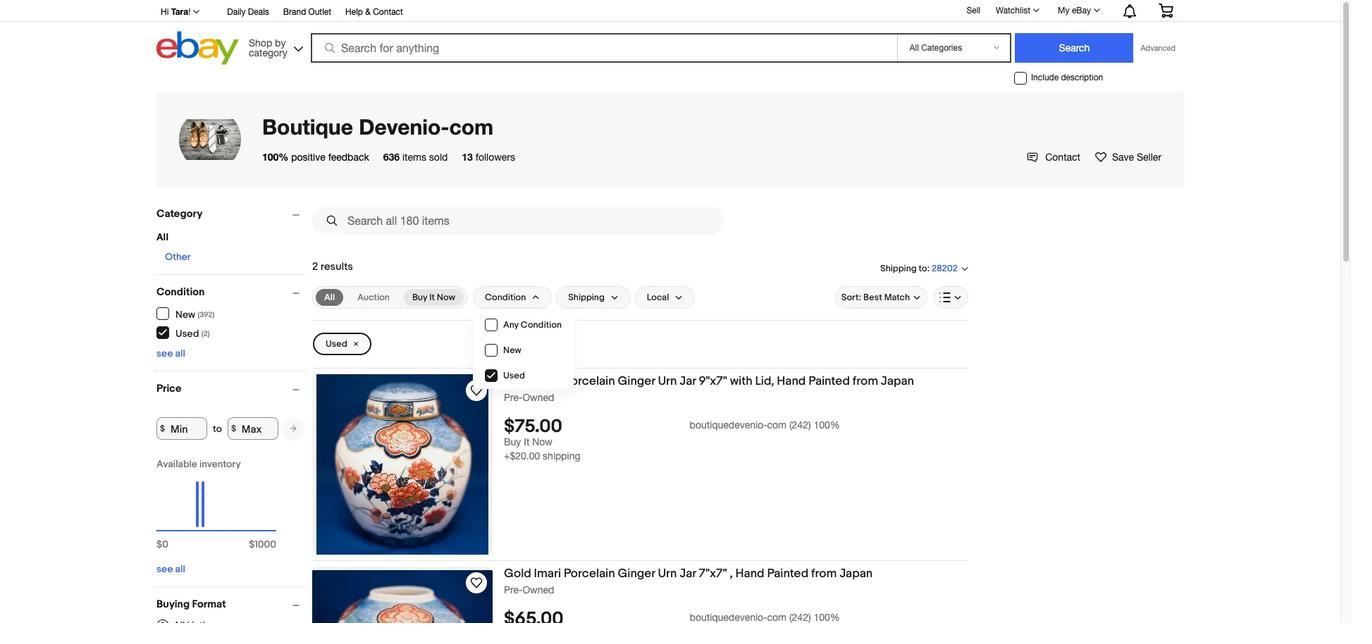 Task type: locate. For each thing, give the bounding box(es) containing it.
gold imari porcelain ginger urn jar 7"x7" , hand painted from japan link
[[504, 567, 968, 584]]

2 pre- from the top
[[504, 584, 523, 596]]

2 urn from the top
[[658, 567, 677, 581]]

urn inside gold imari porcelain ginger urn jar 9"x7" with lid, hand painted from japan pre-owned
[[658, 374, 677, 388]]

imari for gold imari porcelain ginger urn jar 7"x7" , hand painted from japan
[[534, 567, 561, 581]]

shipping inside dropdown button
[[568, 292, 605, 303]]

1 vertical spatial now
[[532, 436, 553, 448]]

1 vertical spatial 100%
[[814, 419, 840, 431]]

see for condition
[[156, 347, 173, 359]]

see all down '0'
[[156, 563, 185, 575]]

all link
[[316, 289, 343, 306]]

1 urn from the top
[[658, 374, 677, 388]]

2 jar from the top
[[680, 567, 696, 581]]

positive
[[291, 152, 325, 163]]

100% inside the "boutiquedevenio-com (242) 100% buy it now +$20.00 shipping"
[[814, 419, 840, 431]]

0 horizontal spatial all
[[156, 231, 168, 243]]

1 vertical spatial it
[[524, 436, 530, 448]]

gold inside gold imari porcelain ginger urn jar 7"x7" , hand painted from japan pre-owned
[[504, 567, 531, 581]]

1 horizontal spatial it
[[524, 436, 530, 448]]

100% left positive
[[262, 151, 289, 163]]

2 results
[[312, 260, 353, 273]]

see all for price
[[156, 563, 185, 575]]

100% right (242)
[[814, 419, 840, 431]]

it inside buy it now "link"
[[429, 292, 435, 303]]

ginger for 7"x7"
[[618, 567, 655, 581]]

now
[[437, 292, 455, 303], [532, 436, 553, 448]]

buy inside the "boutiquedevenio-com (242) 100% buy it now +$20.00 shipping"
[[504, 436, 521, 448]]

new down any
[[503, 345, 521, 356]]

painted right ,
[[767, 567, 809, 581]]

condition button up any
[[473, 286, 552, 309]]

shop by category
[[249, 37, 287, 58]]

0 vertical spatial com
[[449, 114, 494, 140]]

0 horizontal spatial it
[[429, 292, 435, 303]]

1 see all button from the top
[[156, 347, 185, 359]]

feedback
[[328, 152, 369, 163]]

0 vertical spatial owned
[[523, 392, 554, 403]]

all for price
[[175, 563, 185, 575]]

boutique devenio-com
[[262, 114, 494, 140]]

include description
[[1031, 73, 1103, 83]]

0 vertical spatial see all button
[[156, 347, 185, 359]]

to left 28202 on the top
[[919, 263, 927, 274]]

1 horizontal spatial shipping
[[880, 263, 917, 274]]

shipping for shipping
[[568, 292, 605, 303]]

jar inside gold imari porcelain ginger urn jar 9"x7" with lid, hand painted from japan pre-owned
[[680, 374, 696, 388]]

1 vertical spatial gold
[[504, 567, 531, 581]]

1 pre- from the top
[[504, 392, 523, 403]]

$
[[160, 423, 165, 434], [231, 423, 236, 434], [156, 538, 162, 550], [249, 538, 255, 550]]

it right auction link
[[429, 292, 435, 303]]

1 vertical spatial hand
[[735, 567, 764, 581]]

0 vertical spatial 100%
[[262, 151, 289, 163]]

used down 'all' text box
[[326, 338, 347, 350]]

ginger
[[618, 374, 655, 388], [618, 567, 655, 581]]

0 vertical spatial shipping
[[880, 263, 917, 274]]

1 horizontal spatial buy
[[504, 436, 521, 448]]

0 vertical spatial it
[[429, 292, 435, 303]]

used link down 'all' text box
[[313, 333, 371, 355]]

1 vertical spatial see all button
[[156, 563, 185, 575]]

shipping up match
[[880, 263, 917, 274]]

brand outlet link
[[283, 5, 331, 20]]

0 horizontal spatial used
[[175, 327, 199, 339]]

1 imari from the top
[[534, 374, 561, 388]]

jar left 7"x7"
[[680, 567, 696, 581]]

condition
[[156, 285, 205, 299], [485, 292, 526, 303], [521, 319, 562, 331]]

boutique devenio-com image
[[179, 119, 241, 160]]

0 horizontal spatial com
[[449, 114, 494, 140]]

my ebay
[[1058, 6, 1091, 16]]

1 see from the top
[[156, 347, 173, 359]]

it up the +$20.00
[[524, 436, 530, 448]]

1 vertical spatial buy
[[504, 436, 521, 448]]

gold right watch gold imari porcelain ginger urn jar 7"x7" , hand painted from japan image
[[504, 567, 531, 581]]

urn left 7"x7"
[[658, 567, 677, 581]]

2 ginger from the top
[[618, 567, 655, 581]]

0 horizontal spatial contact
[[373, 7, 403, 17]]

$75.00 main content
[[312, 201, 968, 623]]

1 see all from the top
[[156, 347, 185, 359]]

0 vertical spatial all
[[156, 231, 168, 243]]

0 vertical spatial ginger
[[618, 374, 655, 388]]

owned
[[523, 392, 554, 403], [523, 584, 554, 596]]

used link
[[313, 333, 371, 355], [474, 363, 573, 388]]

new up the used (2)
[[175, 308, 195, 320]]

1000
[[255, 538, 276, 550]]

1 vertical spatial painted
[[767, 567, 809, 581]]

used left (2)
[[175, 327, 199, 339]]

0 horizontal spatial buy
[[412, 292, 427, 303]]

1 vertical spatial all
[[175, 563, 185, 575]]

0 horizontal spatial to
[[213, 423, 222, 435]]

from inside gold imari porcelain ginger urn jar 7"x7" , hand painted from japan pre-owned
[[811, 567, 837, 581]]

1 porcelain from the top
[[564, 374, 615, 388]]

0 horizontal spatial shipping
[[568, 292, 605, 303]]

all inside $75.00 'main content'
[[324, 292, 335, 303]]

boutiquedevenio-
[[690, 419, 767, 431]]

it inside the "boutiquedevenio-com (242) 100% buy it now +$20.00 shipping"
[[524, 436, 530, 448]]

2 imari from the top
[[534, 567, 561, 581]]

(392)
[[198, 310, 214, 319]]

1 all from the top
[[175, 347, 185, 359]]

category button
[[156, 207, 306, 221]]

seller
[[1137, 152, 1162, 163]]

see all button down '0'
[[156, 563, 185, 575]]

all other
[[156, 231, 191, 263]]

painted inside gold imari porcelain ginger urn jar 9"x7" with lid, hand painted from japan pre-owned
[[809, 374, 850, 388]]

see all button
[[156, 347, 185, 359], [156, 563, 185, 575]]

com up 13
[[449, 114, 494, 140]]

2 gold from the top
[[504, 567, 531, 581]]

1 vertical spatial imari
[[534, 567, 561, 581]]

None submit
[[1015, 33, 1134, 63]]

all down 2 results
[[324, 292, 335, 303]]

buy up the +$20.00
[[504, 436, 521, 448]]

Maximum Value in $ text field
[[228, 417, 278, 440]]

1 vertical spatial see
[[156, 563, 173, 575]]

urn left 9"x7"
[[658, 374, 677, 388]]

gold for gold imari porcelain ginger urn jar 7"x7" , hand painted from japan
[[504, 567, 531, 581]]

1 vertical spatial japan
[[840, 567, 873, 581]]

see all down the used (2)
[[156, 347, 185, 359]]

buying format button
[[156, 598, 306, 611]]

tara
[[171, 6, 188, 17]]

1 horizontal spatial all
[[324, 292, 335, 303]]

it
[[429, 292, 435, 303], [524, 436, 530, 448]]

0 vertical spatial urn
[[658, 374, 677, 388]]

hand right ,
[[735, 567, 764, 581]]

:
[[927, 263, 930, 274]]

buy inside buy it now "link"
[[412, 292, 427, 303]]

contact right "&"
[[373, 7, 403, 17]]

1 horizontal spatial to
[[919, 263, 927, 274]]

pre- right watch gold imari porcelain ginger urn jar 7"x7" , hand painted from japan image
[[504, 584, 523, 596]]

porcelain for gold imari porcelain ginger urn jar 9"x7" with lid, hand painted from japan
[[564, 374, 615, 388]]

1 horizontal spatial 100%
[[814, 419, 840, 431]]

watch gold imari porcelain ginger urn jar 9"x7" with lid, hand painted from japan image
[[468, 382, 485, 399]]

used down new 'link'
[[503, 370, 525, 381]]

0 horizontal spatial from
[[811, 567, 837, 581]]

$ up inventory
[[231, 423, 236, 434]]

1 gold from the top
[[504, 374, 531, 388]]

shipping inside shipping to : 28202
[[880, 263, 917, 274]]

0 vertical spatial porcelain
[[564, 374, 615, 388]]

1 vertical spatial new
[[503, 345, 521, 356]]

see up price
[[156, 347, 173, 359]]

any
[[503, 319, 519, 331]]

2 all from the top
[[175, 563, 185, 575]]

100%
[[262, 151, 289, 163], [814, 419, 840, 431]]

1 jar from the top
[[680, 374, 696, 388]]

Minimum Value in $ text field
[[156, 417, 207, 440]]

contact
[[373, 7, 403, 17], [1045, 152, 1080, 163]]

imari for gold imari porcelain ginger urn jar 9"x7" with lid, hand painted from japan
[[534, 374, 561, 388]]

gold down new 'link'
[[504, 374, 531, 388]]

0 horizontal spatial condition button
[[156, 285, 306, 299]]

0 vertical spatial hand
[[777, 374, 806, 388]]

hand
[[777, 374, 806, 388], [735, 567, 764, 581]]

0 horizontal spatial japan
[[840, 567, 873, 581]]

0 vertical spatial to
[[919, 263, 927, 274]]

see down '0'
[[156, 563, 173, 575]]

pre- inside gold imari porcelain ginger urn jar 7"x7" , hand painted from japan pre-owned
[[504, 584, 523, 596]]

1 horizontal spatial now
[[532, 436, 553, 448]]

1 horizontal spatial japan
[[881, 374, 914, 388]]

jar for 7"x7"
[[680, 567, 696, 581]]

painted up (242)
[[809, 374, 850, 388]]

condition inside dropdown button
[[485, 292, 526, 303]]

com left (242)
[[767, 419, 787, 431]]

buying
[[156, 598, 190, 611]]

pre- inside gold imari porcelain ginger urn jar 9"x7" with lid, hand painted from japan pre-owned
[[504, 392, 523, 403]]

1 vertical spatial to
[[213, 423, 222, 435]]

imari inside gold imari porcelain ginger urn jar 9"x7" with lid, hand painted from japan pre-owned
[[534, 374, 561, 388]]

ginger inside gold imari porcelain ginger urn jar 9"x7" with lid, hand painted from japan pre-owned
[[618, 374, 655, 388]]

0 vertical spatial buy
[[412, 292, 427, 303]]

1 vertical spatial ginger
[[618, 567, 655, 581]]

to
[[919, 263, 927, 274], [213, 423, 222, 435]]

used link down any condition link
[[474, 363, 573, 388]]

all for all other
[[156, 231, 168, 243]]

1 horizontal spatial com
[[767, 419, 787, 431]]

1 vertical spatial shipping
[[568, 292, 605, 303]]

com inside the "boutiquedevenio-com (242) 100% buy it now +$20.00 shipping"
[[767, 419, 787, 431]]

0 vertical spatial painted
[[809, 374, 850, 388]]

0 horizontal spatial hand
[[735, 567, 764, 581]]

0 vertical spatial japan
[[881, 374, 914, 388]]

1 horizontal spatial from
[[853, 374, 878, 388]]

urn for 7"x7"
[[658, 567, 677, 581]]

1 vertical spatial from
[[811, 567, 837, 581]]

$75.00
[[504, 416, 562, 438]]

porcelain inside gold imari porcelain ginger urn jar 9"x7" with lid, hand painted from japan pre-owned
[[564, 374, 615, 388]]

1 vertical spatial com
[[767, 419, 787, 431]]

condition right any
[[521, 319, 562, 331]]

1 vertical spatial used link
[[474, 363, 573, 388]]

all down the used (2)
[[175, 347, 185, 359]]

1 vertical spatial urn
[[658, 567, 677, 581]]

1 vertical spatial owned
[[523, 584, 554, 596]]

2 owned from the top
[[523, 584, 554, 596]]

1 horizontal spatial hand
[[777, 374, 806, 388]]

condition for the leftmost condition dropdown button
[[156, 285, 205, 299]]

other link
[[165, 251, 191, 263]]

0 vertical spatial from
[[853, 374, 878, 388]]

shipping up any condition link
[[568, 292, 605, 303]]

to right minimum value in $ text field
[[213, 423, 222, 435]]

condition up any
[[485, 292, 526, 303]]

0 vertical spatial pre-
[[504, 392, 523, 403]]

0 horizontal spatial now
[[437, 292, 455, 303]]

1 vertical spatial porcelain
[[564, 567, 615, 581]]

help & contact link
[[345, 5, 403, 20]]

used
[[175, 327, 199, 339], [326, 338, 347, 350], [503, 370, 525, 381]]

2 see all button from the top
[[156, 563, 185, 575]]

brand
[[283, 7, 306, 17]]

new inside 'link'
[[503, 345, 521, 356]]

see all button for condition
[[156, 347, 185, 359]]

gold inside gold imari porcelain ginger urn jar 9"x7" with lid, hand painted from japan pre-owned
[[504, 374, 531, 388]]

any condition link
[[474, 312, 573, 338]]

2 see from the top
[[156, 563, 173, 575]]

local button
[[635, 286, 695, 309]]

1 ginger from the top
[[618, 374, 655, 388]]

0 vertical spatial jar
[[680, 374, 696, 388]]

watch gold imari porcelain ginger urn jar 7"x7" , hand painted from japan image
[[468, 574, 485, 591]]

ginger inside gold imari porcelain ginger urn jar 7"x7" , hand painted from japan pre-owned
[[618, 567, 655, 581]]

hand right the lid,
[[777, 374, 806, 388]]

used (2)
[[175, 327, 210, 339]]

all up other link
[[156, 231, 168, 243]]

hand inside gold imari porcelain ginger urn jar 7"x7" , hand painted from japan pre-owned
[[735, 567, 764, 581]]

owned inside gold imari porcelain ginger urn jar 7"x7" , hand painted from japan pre-owned
[[523, 584, 554, 596]]

jar
[[680, 374, 696, 388], [680, 567, 696, 581]]

all up buying
[[175, 563, 185, 575]]

listing options selector. list view selected. image
[[939, 292, 962, 303]]

jar left 9"x7"
[[680, 374, 696, 388]]

from
[[853, 374, 878, 388], [811, 567, 837, 581]]

0 vertical spatial new
[[175, 308, 195, 320]]

0 vertical spatial all
[[175, 347, 185, 359]]

2 porcelain from the top
[[564, 567, 615, 581]]

available inventory
[[156, 458, 241, 470]]

pre-
[[504, 392, 523, 403], [504, 584, 523, 596]]

1 vertical spatial jar
[[680, 567, 696, 581]]

owned up $75.00
[[523, 392, 554, 403]]

2 see all from the top
[[156, 563, 185, 575]]

1 owned from the top
[[523, 392, 554, 403]]

0 horizontal spatial used link
[[313, 333, 371, 355]]

painted inside gold imari porcelain ginger urn jar 7"x7" , hand painted from japan pre-owned
[[767, 567, 809, 581]]

graph of available inventory between $0 and $1000+ image
[[156, 458, 276, 557]]

0 vertical spatial see all
[[156, 347, 185, 359]]

0 vertical spatial imari
[[534, 374, 561, 388]]

japan inside gold imari porcelain ginger urn jar 9"x7" with lid, hand painted from japan pre-owned
[[881, 374, 914, 388]]

see all button down the used (2)
[[156, 347, 185, 359]]

imari inside gold imari porcelain ginger urn jar 7"x7" , hand painted from japan pre-owned
[[534, 567, 561, 581]]

all inside all other
[[156, 231, 168, 243]]

owned right watch gold imari porcelain ginger urn jar 7"x7" , hand painted from japan image
[[523, 584, 554, 596]]

1 vertical spatial pre-
[[504, 584, 523, 596]]

outlet
[[308, 7, 331, 17]]

porcelain inside gold imari porcelain ginger urn jar 7"x7" , hand painted from japan pre-owned
[[564, 567, 615, 581]]

7"x7"
[[699, 567, 727, 581]]

category
[[156, 207, 203, 221]]

1 vertical spatial see all
[[156, 563, 185, 575]]

advanced
[[1141, 44, 1176, 52]]

pre- up $75.00
[[504, 392, 523, 403]]

condition button up (392)
[[156, 285, 306, 299]]

ebay
[[1072, 6, 1091, 16]]

com
[[449, 114, 494, 140], [767, 419, 787, 431]]

gold
[[504, 374, 531, 388], [504, 567, 531, 581]]

$ 0
[[156, 538, 168, 550]]

2 horizontal spatial used
[[503, 370, 525, 381]]

contact left save
[[1045, 152, 1080, 163]]

0 vertical spatial contact
[[373, 7, 403, 17]]

buy right auction link
[[412, 292, 427, 303]]

see
[[156, 347, 173, 359], [156, 563, 173, 575]]

jar inside gold imari porcelain ginger urn jar 7"x7" , hand painted from japan pre-owned
[[680, 567, 696, 581]]

see all button for price
[[156, 563, 185, 575]]

1 horizontal spatial contact
[[1045, 152, 1080, 163]]

1 horizontal spatial used link
[[474, 363, 573, 388]]

0 horizontal spatial new
[[175, 308, 195, 320]]

all for all
[[324, 292, 335, 303]]

none submit inside shop by category banner
[[1015, 33, 1134, 63]]

1 horizontal spatial condition button
[[473, 286, 552, 309]]

!
[[188, 7, 190, 17]]

results
[[320, 260, 353, 273]]

see all
[[156, 347, 185, 359], [156, 563, 185, 575]]

0 vertical spatial now
[[437, 292, 455, 303]]

1 vertical spatial all
[[324, 292, 335, 303]]

sort: best match button
[[835, 286, 928, 309]]

1 horizontal spatial new
[[503, 345, 521, 356]]

0 vertical spatial gold
[[504, 374, 531, 388]]

0 vertical spatial see
[[156, 347, 173, 359]]

condition up new (392)
[[156, 285, 205, 299]]

0 horizontal spatial 100%
[[262, 151, 289, 163]]

urn inside gold imari porcelain ginger urn jar 7"x7" , hand painted from japan pre-owned
[[658, 567, 677, 581]]



Task type: vqa. For each thing, say whether or not it's contained in the screenshot.
topmost 'eBay'
no



Task type: describe. For each thing, give the bounding box(es) containing it.
gold imari porcelain ginger urn jar 7"x7" , hand painted from japan heading
[[504, 567, 873, 581]]

gold imari porcelain ginger urn jar 7"x7" , hand painted from japan pre-owned
[[504, 567, 873, 596]]

$ up available
[[160, 423, 165, 434]]

636 items sold
[[383, 151, 448, 163]]

to inside shipping to : 28202
[[919, 263, 927, 274]]

hi tara !
[[161, 6, 190, 17]]

boutique
[[262, 114, 353, 140]]

$ 1000
[[249, 538, 276, 550]]

watchlist
[[996, 6, 1030, 16]]

new for new (392)
[[175, 308, 195, 320]]

your shopping cart image
[[1158, 4, 1174, 18]]

0
[[162, 538, 168, 550]]

new for new
[[503, 345, 521, 356]]

format
[[192, 598, 226, 611]]

28202
[[932, 263, 958, 274]]

help
[[345, 7, 363, 17]]

ginger for 9"x7"
[[618, 374, 655, 388]]

include
[[1031, 73, 1059, 83]]

japan inside gold imari porcelain ginger urn jar 7"x7" , hand painted from japan pre-owned
[[840, 567, 873, 581]]

shop
[[249, 37, 272, 48]]

shipping button
[[556, 286, 631, 309]]

Search all 180 items field
[[312, 207, 724, 235]]

buy it now link
[[404, 289, 464, 306]]

&
[[365, 7, 371, 17]]

match
[[884, 292, 910, 303]]

help & contact
[[345, 7, 403, 17]]

my
[[1058, 6, 1070, 16]]

hand inside gold imari porcelain ginger urn jar 9"x7" with lid, hand painted from japan pre-owned
[[777, 374, 806, 388]]

13 followers
[[462, 151, 515, 163]]

shipping
[[543, 450, 580, 462]]

see all for condition
[[156, 347, 185, 359]]

lid,
[[755, 374, 774, 388]]

daily deals
[[227, 7, 269, 17]]

2
[[312, 260, 318, 273]]

buy it now
[[412, 292, 455, 303]]

sell link
[[960, 5, 987, 15]]

condition for rightmost condition dropdown button
[[485, 292, 526, 303]]

contact inside help & contact link
[[373, 7, 403, 17]]

save
[[1112, 152, 1134, 163]]

hi
[[161, 7, 169, 17]]

available
[[156, 458, 197, 470]]

with
[[730, 374, 753, 388]]

items
[[402, 152, 426, 163]]

13
[[462, 151, 473, 163]]

save seller button
[[1095, 150, 1162, 164]]

account navigation
[[153, 0, 1184, 22]]

inventory
[[199, 458, 241, 470]]

auction
[[357, 292, 390, 303]]

any condition
[[503, 319, 562, 331]]

now inside the "boutiquedevenio-com (242) 100% buy it now +$20.00 shipping"
[[532, 436, 553, 448]]

sell
[[967, 5, 980, 15]]

deals
[[248, 7, 269, 17]]

followers
[[476, 152, 515, 163]]

shipping to : 28202
[[880, 263, 958, 274]]

(2)
[[201, 329, 210, 338]]

watchlist link
[[988, 2, 1046, 19]]

100% positive feedback
[[262, 151, 369, 163]]

1 horizontal spatial used
[[326, 338, 347, 350]]

Search for anything text field
[[313, 35, 895, 61]]

description
[[1061, 73, 1103, 83]]

local
[[647, 292, 669, 303]]

all for condition
[[175, 347, 185, 359]]

sort: best match
[[841, 292, 910, 303]]

gold imari porcelain ginger urn jar 9"x7" with lid, hand painted from japan heading
[[504, 374, 914, 388]]

gold imari porcelain ginger urn jar 7"x7" , hand painted from japan image
[[312, 570, 493, 623]]

best
[[863, 292, 882, 303]]

by
[[275, 37, 286, 48]]

sort:
[[841, 292, 861, 303]]

auction link
[[349, 289, 398, 306]]

devenio-
[[359, 114, 449, 140]]

category
[[249, 47, 287, 58]]

save seller
[[1112, 152, 1162, 163]]

see for price
[[156, 563, 173, 575]]

sold
[[429, 152, 448, 163]]

contact link
[[1027, 152, 1080, 163]]

price button
[[156, 382, 306, 395]]

jar for 9"x7"
[[680, 374, 696, 388]]

porcelain for gold imari porcelain ginger urn jar 7"x7" , hand painted from japan
[[564, 567, 615, 581]]

daily deals link
[[227, 5, 269, 20]]

+$20.00
[[504, 450, 540, 462]]

urn for 9"x7"
[[658, 374, 677, 388]]

my ebay link
[[1050, 2, 1107, 19]]

advanced link
[[1134, 34, 1183, 62]]

new (392)
[[175, 308, 214, 320]]

$ up buying
[[156, 538, 162, 550]]

gold imari porcelain ginger urn jar 9"x7" with lid, hand painted from japan pre-owned
[[504, 374, 914, 403]]

636
[[383, 151, 400, 163]]

now inside "link"
[[437, 292, 455, 303]]

owned inside gold imari porcelain ginger urn jar 9"x7" with lid, hand painted from japan pre-owned
[[523, 392, 554, 403]]

boutiquedevenio-com (242) 100% buy it now +$20.00 shipping
[[504, 419, 840, 462]]

9"x7"
[[699, 374, 727, 388]]

gold imari porcelain ginger urn jar 9"x7" with lid, hand painted from japan image
[[317, 374, 488, 555]]

1 vertical spatial contact
[[1045, 152, 1080, 163]]

from inside gold imari porcelain ginger urn jar 9"x7" with lid, hand painted from japan pre-owned
[[853, 374, 878, 388]]

shop by category banner
[[153, 0, 1184, 68]]

daily
[[227, 7, 246, 17]]

$ up buying format dropdown button at bottom left
[[249, 538, 255, 550]]

0 vertical spatial used link
[[313, 333, 371, 355]]

All selected text field
[[324, 291, 335, 304]]

shipping for shipping to : 28202
[[880, 263, 917, 274]]

gold for gold imari porcelain ginger urn jar 9"x7" with lid, hand painted from japan
[[504, 374, 531, 388]]

boutique devenio-com link
[[262, 114, 494, 140]]

buying format
[[156, 598, 226, 611]]

other
[[165, 251, 191, 263]]

shop by category button
[[242, 31, 306, 62]]

,
[[730, 567, 733, 581]]

new link
[[474, 338, 573, 363]]



